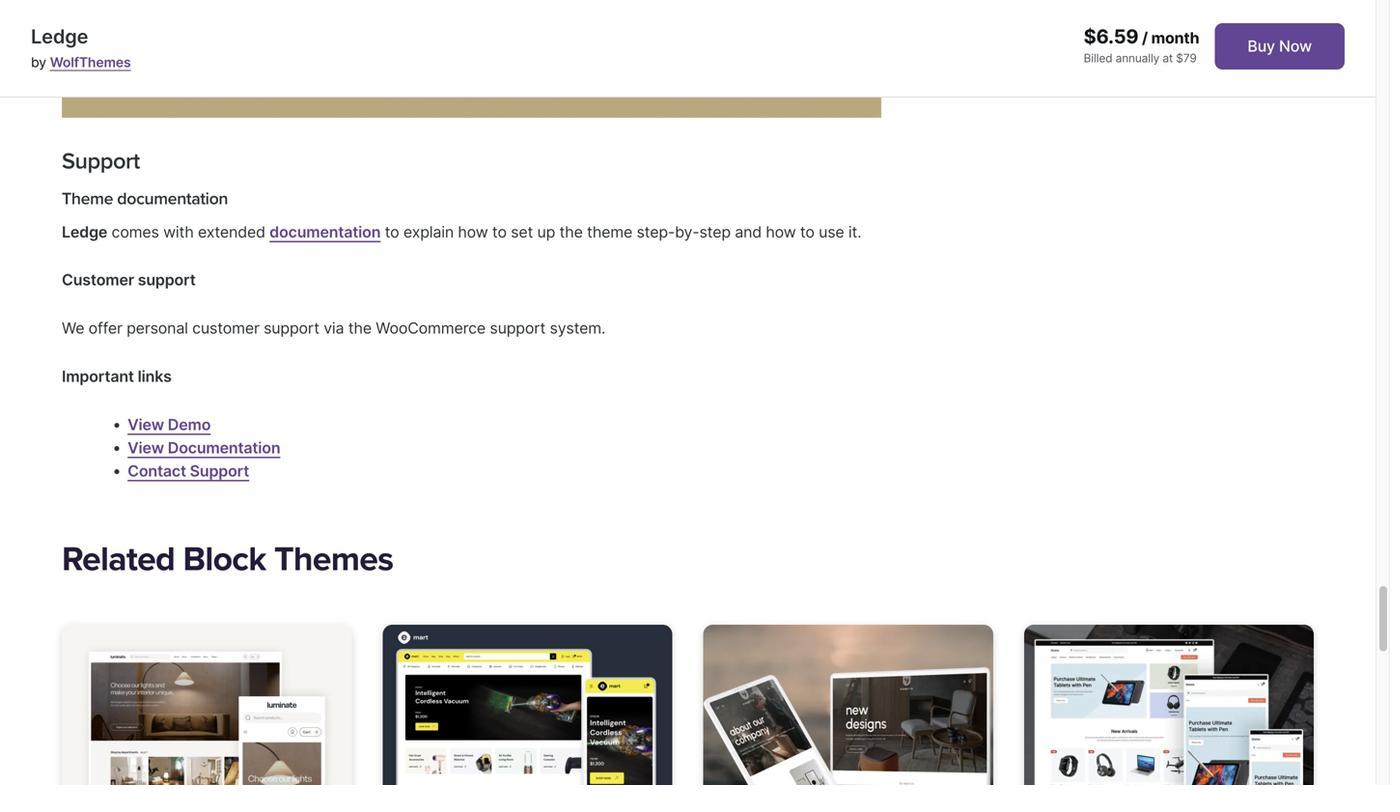 Task type: describe. For each thing, give the bounding box(es) containing it.
$79
[[1177, 51, 1197, 65]]

related block themes
[[62, 539, 393, 580]]

2 to from the left
[[492, 222, 507, 241]]

and
[[735, 222, 762, 241]]

extended
[[198, 222, 265, 241]]

theme
[[62, 188, 113, 209]]

it.
[[849, 222, 862, 241]]

0 horizontal spatial support
[[138, 271, 196, 289]]

3 to from the left
[[800, 222, 815, 241]]

billed
[[1084, 51, 1113, 65]]

annually
[[1116, 51, 1160, 65]]

view demo view documentation contact support
[[128, 415, 280, 480]]

0 horizontal spatial the
[[348, 319, 372, 338]]

0 horizontal spatial support
[[62, 148, 140, 175]]

$6.59 / month billed annually at $79
[[1084, 25, 1200, 65]]

theme
[[587, 222, 633, 241]]

contact support link
[[128, 461, 249, 480]]

ledge for comes
[[62, 222, 107, 241]]

1 view from the top
[[128, 415, 164, 434]]

0 vertical spatial the
[[560, 222, 583, 241]]

woocommerce
[[376, 319, 486, 338]]

offer
[[89, 319, 122, 338]]

documentation link
[[270, 222, 381, 241]]

ledge comes with extended documentation to explain how to set up the theme step-by-step and how to use it.
[[62, 222, 862, 241]]

view documentation link
[[128, 438, 280, 457]]

support inside view demo view documentation contact support
[[190, 461, 249, 480]]

1 how from the left
[[458, 222, 488, 241]]

customer
[[62, 271, 134, 289]]

buy now link
[[1215, 23, 1345, 70]]

we offer personal customer support via the woocommerce support system.
[[62, 319, 606, 338]]

use
[[819, 222, 845, 241]]

important
[[62, 367, 134, 386]]

ledge for by
[[31, 25, 88, 48]]

explain
[[404, 222, 454, 241]]

personal
[[127, 319, 188, 338]]

by-
[[675, 222, 700, 241]]

demo
[[168, 415, 211, 434]]

2 view from the top
[[128, 438, 164, 457]]

wolfthemes link
[[50, 54, 131, 70]]

wolfthemes
[[50, 54, 131, 70]]

now
[[1280, 37, 1312, 56]]



Task type: vqa. For each thing, say whether or not it's contained in the screenshot.
Here are ten ways to speed up your online store.
no



Task type: locate. For each thing, give the bounding box(es) containing it.
how
[[458, 222, 488, 241], [766, 222, 796, 241]]

1 vertical spatial documentation
[[270, 222, 381, 241]]

to left explain
[[385, 222, 399, 241]]

themes
[[274, 539, 393, 580]]

contact
[[128, 461, 186, 480]]

we
[[62, 319, 84, 338]]

step-
[[637, 222, 675, 241]]

buy
[[1248, 37, 1276, 56]]

important links
[[62, 367, 172, 386]]

step
[[700, 222, 731, 241]]

ledge inside the ledge by wolfthemes
[[31, 25, 88, 48]]

the right via
[[348, 319, 372, 338]]

view up contact
[[128, 438, 164, 457]]

1 vertical spatial support
[[190, 461, 249, 480]]

by
[[31, 54, 46, 70]]

1 vertical spatial the
[[348, 319, 372, 338]]

buy now
[[1248, 37, 1312, 56]]

the right "up" on the left
[[560, 222, 583, 241]]

how right explain
[[458, 222, 488, 241]]

0 vertical spatial ledge
[[31, 25, 88, 48]]

system.
[[550, 319, 606, 338]]

0 vertical spatial documentation
[[117, 188, 228, 209]]

support up theme
[[62, 148, 140, 175]]

1 horizontal spatial documentation
[[270, 222, 381, 241]]

to
[[385, 222, 399, 241], [492, 222, 507, 241], [800, 222, 815, 241]]

2 how from the left
[[766, 222, 796, 241]]

1 to from the left
[[385, 222, 399, 241]]

1 horizontal spatial how
[[766, 222, 796, 241]]

view
[[128, 415, 164, 434], [128, 438, 164, 457]]

1 horizontal spatial support
[[264, 319, 320, 338]]

0 horizontal spatial to
[[385, 222, 399, 241]]

1 horizontal spatial support
[[190, 461, 249, 480]]

view demo link
[[128, 415, 211, 434]]

links
[[138, 367, 172, 386]]

ledge up by
[[31, 25, 88, 48]]

2 horizontal spatial to
[[800, 222, 815, 241]]

block
[[183, 539, 266, 580]]

at
[[1163, 51, 1173, 65]]

with
[[163, 222, 194, 241]]

related
[[62, 539, 175, 580]]

support
[[62, 148, 140, 175], [190, 461, 249, 480]]

support left via
[[264, 319, 320, 338]]

support up personal
[[138, 271, 196, 289]]

0 horizontal spatial how
[[458, 222, 488, 241]]

2 horizontal spatial support
[[490, 319, 546, 338]]

customer support
[[62, 271, 196, 289]]

1 horizontal spatial the
[[560, 222, 583, 241]]

support
[[138, 271, 196, 289], [264, 319, 320, 338], [490, 319, 546, 338]]

to left use
[[800, 222, 815, 241]]

0 vertical spatial view
[[128, 415, 164, 434]]

$6.59
[[1084, 25, 1139, 48]]

support left system.
[[490, 319, 546, 338]]

how right and
[[766, 222, 796, 241]]

view left the demo
[[128, 415, 164, 434]]

documentation right extended in the left top of the page
[[270, 222, 381, 241]]

via
[[324, 319, 344, 338]]

comes
[[112, 222, 159, 241]]

the
[[560, 222, 583, 241], [348, 319, 372, 338]]

ledge
[[31, 25, 88, 48], [62, 222, 107, 241]]

support down 'documentation'
[[190, 461, 249, 480]]

1 vertical spatial view
[[128, 438, 164, 457]]

0 horizontal spatial documentation
[[117, 188, 228, 209]]

month
[[1152, 28, 1200, 47]]

documentation up with
[[117, 188, 228, 209]]

/
[[1142, 28, 1148, 47]]

documentation
[[117, 188, 228, 209], [270, 222, 381, 241]]

ledge by wolfthemes
[[31, 25, 131, 70]]

up
[[537, 222, 555, 241]]

0 vertical spatial support
[[62, 148, 140, 175]]

ledge down theme
[[62, 222, 107, 241]]

to left set on the left top
[[492, 222, 507, 241]]

customer
[[192, 319, 260, 338]]

theme documentation
[[62, 188, 228, 209]]

set
[[511, 222, 533, 241]]

documentation
[[168, 438, 280, 457]]

1 horizontal spatial to
[[492, 222, 507, 241]]

1 vertical spatial ledge
[[62, 222, 107, 241]]



